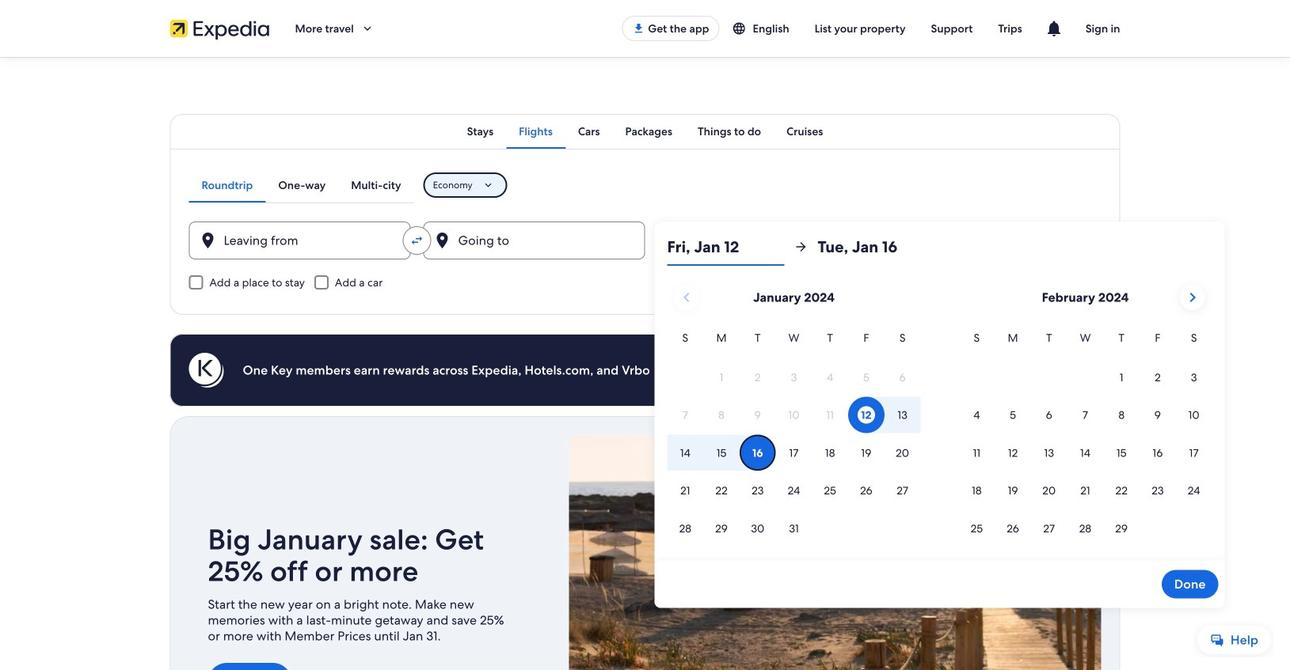 Task type: locate. For each thing, give the bounding box(es) containing it.
tab list
[[170, 114, 1120, 149], [189, 168, 414, 203]]

expedia logo image
[[170, 17, 270, 40]]

0 vertical spatial tab list
[[170, 114, 1120, 149]]

main content
[[0, 57, 1290, 671]]

communication center icon image
[[1045, 19, 1064, 38]]

1 vertical spatial tab list
[[189, 168, 414, 203]]

previous month image
[[677, 288, 696, 307]]

more travel image
[[360, 21, 375, 36]]

january 2024 element
[[667, 330, 921, 549]]

download the app button image
[[632, 22, 645, 35]]

application
[[667, 279, 1212, 549]]

february 2024 element
[[959, 330, 1212, 549]]



Task type: describe. For each thing, give the bounding box(es) containing it.
directional image
[[794, 240, 808, 254]]

next month image
[[1183, 288, 1202, 307]]

swap origin and destination values image
[[410, 234, 424, 248]]

small image
[[732, 21, 753, 36]]



Task type: vqa. For each thing, say whether or not it's contained in the screenshot.
next month 'icon'
yes



